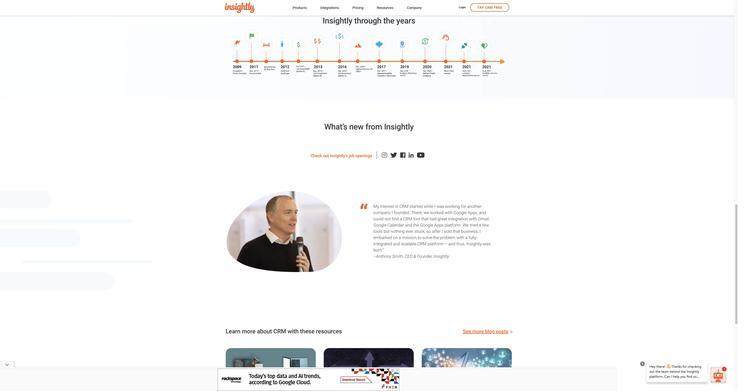 Task type: locate. For each thing, give the bounding box(es) containing it.
that
[[422, 216, 429, 221], [453, 229, 460, 234]]

1 horizontal spatial more
[[473, 329, 484, 335]]

my interest in crm started while i was working for another company i founded. there, we worked with google apps, and could not find a crm tool that had great integration with gmail, google calendar and the google apps platform. we tried a few tools but nothing ever stuck, so after i sold that business, i embarked on a mission to solve the problem with a fully- integrated and scalable crm platform – and thus, insightly was born." –anthony smith, ceo & founder, insightly
[[374, 204, 491, 259]]

what's
[[325, 122, 348, 132]]

see
[[463, 329, 471, 335]]

–anthony
[[374, 254, 391, 259]]

more right see at right bottom
[[473, 329, 484, 335]]

1 vertical spatial the
[[413, 223, 419, 228]]

learn
[[226, 328, 241, 335]]

and down the on
[[393, 241, 400, 246]]

with left these
[[288, 328, 299, 335]]

0 horizontal spatial that
[[422, 216, 429, 221]]

was up worked
[[437, 204, 445, 209]]

google up integration
[[454, 210, 467, 215]]

0 vertical spatial that
[[422, 216, 429, 221]]

i right business,
[[480, 229, 481, 234]]

google down the could
[[374, 223, 387, 228]]

pricing
[[353, 6, 364, 10]]

–
[[445, 241, 448, 246]]

integrations link
[[320, 5, 339, 11]]

0 horizontal spatial more
[[242, 328, 256, 335]]

a left fully-
[[466, 235, 468, 240]]

but
[[384, 229, 390, 234]]

nothing
[[391, 229, 405, 234]]

more for see
[[473, 329, 484, 335]]

1 vertical spatial that
[[453, 229, 460, 234]]

0 horizontal spatial the
[[384, 16, 395, 26]]

started
[[410, 204, 423, 209]]

google
[[454, 210, 467, 215], [374, 223, 387, 228], [420, 223, 434, 228]]

blog
[[485, 329, 495, 335]]

was down few
[[483, 241, 491, 246]]

crm
[[485, 5, 493, 9], [400, 204, 409, 209], [403, 216, 413, 221], [418, 241, 427, 246], [274, 328, 286, 335]]

and right '–'
[[449, 241, 456, 246]]

google up so
[[420, 223, 434, 228]]

another
[[468, 204, 482, 209]]

crm up founded.
[[400, 204, 409, 209]]

stuck,
[[415, 229, 426, 234]]

more right learn on the left bottom of page
[[242, 328, 256, 335]]

few
[[483, 223, 489, 228]]

1 horizontal spatial the
[[413, 223, 419, 228]]

ever
[[406, 229, 414, 234]]

1 horizontal spatial google
[[420, 223, 434, 228]]

a
[[400, 216, 402, 221], [479, 223, 482, 228], [399, 235, 401, 240], [466, 235, 468, 240]]

the down after
[[434, 235, 439, 240]]

2 horizontal spatial the
[[434, 235, 439, 240]]

free
[[494, 5, 503, 9]]

with down working
[[445, 210, 453, 215]]

with
[[445, 210, 453, 215], [469, 216, 477, 221], [457, 235, 465, 240], [288, 328, 299, 335]]

integration
[[449, 216, 468, 221]]

a left few
[[479, 223, 482, 228]]

check out insightly's job openings
[[311, 153, 372, 158]]

in
[[395, 204, 399, 209]]

login link
[[459, 6, 466, 10]]

new
[[349, 122, 364, 132]]

crm inside try crm free button
[[485, 5, 493, 9]]

crm down to
[[418, 241, 427, 246]]

that down we
[[422, 216, 429, 221]]

worked
[[430, 210, 444, 215]]

there,
[[411, 210, 423, 215]]

1 horizontal spatial was
[[483, 241, 491, 246]]

0 vertical spatial the
[[384, 16, 395, 26]]

products
[[293, 6, 307, 10]]

so
[[427, 229, 431, 234]]

sold
[[444, 229, 452, 234]]

and up ever
[[405, 223, 412, 228]]

try crm free
[[478, 5, 503, 9]]

gmail,
[[478, 216, 490, 221]]

try crm free link
[[471, 3, 510, 12]]

my
[[374, 204, 379, 209]]

the down tool
[[413, 223, 419, 228]]

1 horizontal spatial that
[[453, 229, 460, 234]]

stylized image of a crm tracking system - small image
[[422, 348, 512, 391]]

more
[[242, 328, 256, 335], [473, 329, 484, 335]]

about
[[257, 328, 272, 335]]

with down 'apps,'
[[469, 216, 477, 221]]

smith,
[[392, 254, 404, 259]]

scalable
[[401, 241, 417, 246]]

resources link
[[377, 5, 394, 11]]

tried
[[470, 223, 478, 228]]

and
[[479, 210, 486, 215], [405, 223, 412, 228], [393, 241, 400, 246], [449, 241, 456, 246]]

tool
[[414, 216, 421, 221]]

find
[[392, 216, 399, 221]]

resources
[[377, 6, 394, 10]]

job
[[349, 153, 355, 158]]

the
[[384, 16, 395, 26], [413, 223, 419, 228], [434, 235, 439, 240]]

0 horizontal spatial was
[[437, 204, 445, 209]]

that down 'platform.'
[[453, 229, 460, 234]]

insightly logo image
[[225, 2, 255, 13]]

integrated
[[374, 241, 392, 246]]

i
[[435, 204, 436, 209], [392, 210, 393, 215], [442, 229, 443, 234], [480, 229, 481, 234]]

insightly
[[323, 16, 353, 26], [384, 122, 414, 132], [467, 241, 482, 246], [434, 254, 449, 259]]

for
[[461, 204, 467, 209]]

was
[[437, 204, 445, 209], [483, 241, 491, 246]]

try crm free button
[[471, 3, 510, 12]]

crm right try
[[485, 5, 493, 9]]

0 vertical spatial was
[[437, 204, 445, 209]]

0 horizontal spatial google
[[374, 223, 387, 228]]

the down resources link
[[384, 16, 395, 26]]

company link
[[407, 5, 422, 11]]



Task type: vqa. For each thing, say whether or not it's contained in the screenshot.
What's
yes



Task type: describe. For each thing, give the bounding box(es) containing it.
to
[[418, 235, 422, 240]]

out
[[323, 153, 329, 158]]

i up find
[[392, 210, 393, 215]]

see more blog posts link
[[463, 329, 513, 335]]

try
[[478, 5, 484, 9]]

founder,
[[417, 254, 433, 259]]

company
[[374, 210, 391, 215]]

2 horizontal spatial google
[[454, 210, 467, 215]]

on
[[393, 235, 398, 240]]

platform.
[[445, 223, 462, 228]]

openings
[[356, 153, 372, 158]]

see more blog posts
[[463, 329, 509, 335]]

resources
[[316, 328, 342, 335]]

crm down founded.
[[403, 216, 413, 221]]

working
[[446, 204, 460, 209]]

we
[[424, 210, 429, 215]]

mission
[[402, 235, 417, 240]]

ceo
[[405, 254, 413, 259]]

210226 build customer journeys feature insightly blog image
[[324, 348, 414, 391]]

business,
[[461, 229, 479, 234]]

check out insightly's job openings link
[[311, 153, 382, 158]]

1 vertical spatial was
[[483, 241, 491, 246]]

embarked
[[374, 235, 392, 240]]

born."
[[374, 248, 384, 253]]

interest
[[380, 204, 394, 209]]

crm right the about
[[274, 328, 286, 335]]

with up thus,
[[457, 235, 465, 240]]

and up gmail,
[[479, 210, 486, 215]]

posts
[[496, 329, 509, 335]]

products link
[[293, 5, 307, 11]]

what's new from insightly
[[325, 122, 414, 132]]

from
[[366, 122, 382, 132]]

after
[[432, 229, 441, 234]]

fully-
[[469, 235, 478, 240]]

learn more about crm with these resources
[[226, 328, 342, 335]]

tools
[[374, 229, 383, 234]]

more for learn
[[242, 328, 256, 335]]

years
[[397, 16, 416, 26]]

great
[[438, 216, 448, 221]]

&
[[414, 254, 416, 259]]

2 vertical spatial the
[[434, 235, 439, 240]]

insightly logo link
[[225, 2, 285, 13]]

through
[[355, 16, 382, 26]]

i left sold at the right of the page
[[442, 229, 443, 234]]

company
[[407, 6, 422, 10]]

thus,
[[457, 241, 466, 246]]

i right while
[[435, 204, 436, 209]]

founded.
[[394, 210, 411, 215]]

login
[[459, 6, 466, 9]]

insightly's
[[330, 153, 348, 158]]

typewriter and laptop together. image
[[226, 348, 316, 391]]

apps
[[435, 223, 444, 228]]

apps,
[[468, 210, 478, 215]]

platform
[[428, 241, 444, 246]]

had
[[430, 216, 437, 221]]

calendar
[[388, 223, 404, 228]]

problem
[[440, 235, 456, 240]]

check
[[311, 153, 322, 158]]

not
[[385, 216, 391, 221]]

solve
[[423, 235, 432, 240]]

pricing link
[[353, 5, 364, 11]]

could
[[374, 216, 384, 221]]

a right find
[[400, 216, 402, 221]]

integrations
[[320, 6, 339, 10]]

a right the on
[[399, 235, 401, 240]]

these
[[300, 328, 315, 335]]

while
[[424, 204, 434, 209]]

we
[[463, 223, 469, 228]]

insightly through the years
[[323, 16, 416, 26]]



